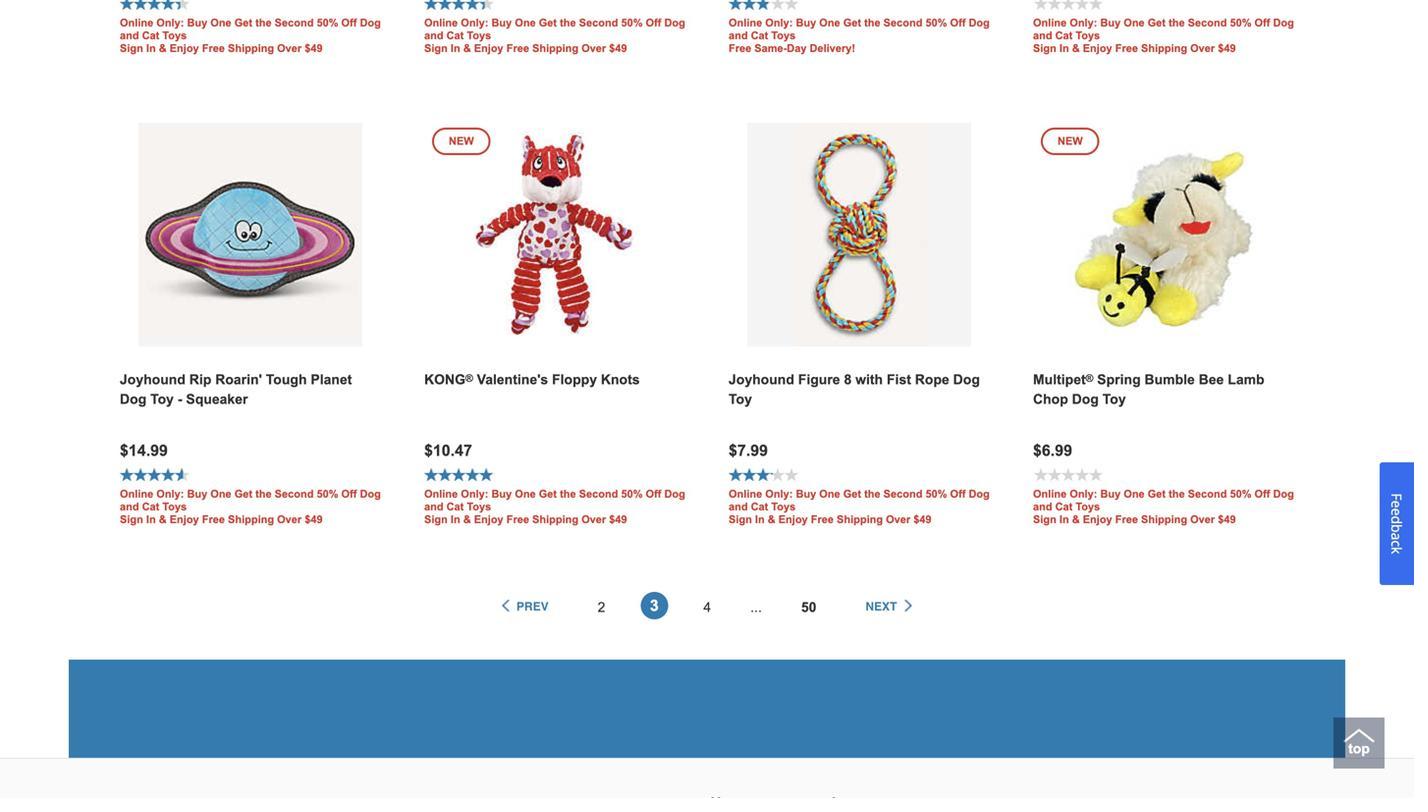 Task type: vqa. For each thing, say whether or not it's contained in the screenshot.
Valentine's
yes



Task type: describe. For each thing, give the bounding box(es) containing it.
2 link
[[598, 600, 606, 615]]

3
[[650, 597, 659, 615]]

off inside online only: buy one get the second 50% off dog and cat toys free same-day delivery!
[[951, 17, 966, 29]]

$10.47
[[424, 442, 473, 460]]

planet
[[311, 372, 352, 387]]

get inside online only: buy one get the second 50% off dog and cat toys free same-day delivery!
[[844, 17, 862, 29]]

chop
[[1034, 392, 1069, 407]]

free inside online only: buy one get the second 50% off dog and cat toys free same-day delivery!
[[729, 42, 752, 54]]

50
[[802, 600, 817, 615]]

multipet ®
[[1034, 372, 1094, 387]]

dog inside spring bumble bee lamb chop dog toy
[[1073, 392, 1099, 407]]

day
[[787, 42, 807, 54]]

squeaker
[[186, 392, 248, 407]]

back to top image
[[1344, 721, 1376, 753]]

kong
[[424, 372, 466, 387]]

new for $6.99
[[1058, 135, 1083, 147]]

k
[[1388, 547, 1407, 554]]

-
[[178, 392, 182, 407]]

f e e d b a c k
[[1388, 494, 1407, 554]]

c
[[1388, 541, 1407, 547]]

dog inside joyhound figure 8 with fist rope dog toy
[[954, 372, 981, 387]]

$7.99
[[729, 442, 768, 460]]

4
[[704, 600, 712, 615]]

1 e from the top
[[1388, 501, 1407, 508]]

cat inside online only: buy one get the second 50% off dog and cat toys free same-day delivery!
[[751, 29, 769, 42]]

b
[[1388, 525, 1407, 533]]

dog inside the joyhound rip roarin' tough planet dog toy - squeaker
[[120, 392, 147, 407]]

delivery!
[[810, 42, 856, 54]]

the inside online only: buy one get the second 50% off dog and cat toys free same-day delivery!
[[865, 17, 881, 29]]

second inside online only: buy one get the second 50% off dog and cat toys free same-day delivery!
[[884, 17, 923, 29]]

buy inside online only: buy one get the second 50% off dog and cat toys free same-day delivery!
[[796, 17, 817, 29]]

same-
[[755, 42, 787, 54]]

2
[[598, 600, 606, 615]]

bumble
[[1145, 372, 1196, 387]]

dog inside online only: buy one get the second 50% off dog and cat toys free same-day delivery!
[[969, 17, 990, 29]]

tough
[[266, 372, 307, 387]]

top
[[1349, 742, 1371, 757]]

$14.99
[[120, 442, 168, 460]]



Task type: locate. For each thing, give the bounding box(es) containing it.
free
[[202, 42, 225, 54], [507, 42, 530, 54], [729, 42, 752, 54], [1116, 42, 1139, 54], [202, 514, 225, 526], [507, 514, 530, 526], [811, 514, 834, 526], [1116, 514, 1139, 526]]

50 link
[[802, 600, 817, 615]]

over
[[277, 42, 302, 54], [582, 42, 606, 54], [1191, 42, 1216, 54], [277, 514, 302, 526], [582, 514, 606, 526], [886, 514, 911, 526], [1191, 514, 1216, 526]]

0 horizontal spatial ®
[[466, 373, 473, 384]]

f
[[1388, 494, 1407, 501]]

knots
[[601, 372, 640, 387]]

spring
[[1098, 372, 1141, 387]]

3 toy from the left
[[1103, 392, 1127, 407]]

only: inside online only: buy one get the second 50% off dog and cat toys free same-day delivery!
[[766, 17, 793, 29]]

® for $6.99
[[1086, 373, 1094, 384]]

toy left -
[[150, 392, 174, 407]]

toy inside spring bumble bee lamb chop dog toy
[[1103, 392, 1127, 407]]

2 e from the top
[[1388, 508, 1407, 516]]

0 horizontal spatial new
[[449, 135, 474, 147]]

0 horizontal spatial joyhound
[[120, 372, 186, 387]]

®
[[466, 373, 473, 384], [1086, 373, 1094, 384]]

joyhound for $7.99
[[729, 372, 795, 387]]

with
[[856, 372, 883, 387]]

only:
[[157, 17, 184, 29], [461, 17, 489, 29], [766, 17, 793, 29], [1070, 17, 1098, 29], [157, 488, 184, 500], [461, 488, 489, 500], [766, 488, 793, 500], [1070, 488, 1098, 500]]

1 horizontal spatial new
[[1058, 135, 1083, 147]]

® left spring
[[1086, 373, 1094, 384]]

joyhound inside the joyhound rip roarin' tough planet dog toy - squeaker
[[120, 372, 186, 387]]

toy inside the joyhound rip roarin' tough planet dog toy - squeaker
[[150, 392, 174, 407]]

one inside online only: buy one get the second 50% off dog and cat toys free same-day delivery!
[[820, 17, 841, 29]]

online inside online only: buy one get the second 50% off dog and cat toys free same-day delivery!
[[729, 17, 763, 29]]

figure
[[799, 372, 841, 387]]

d
[[1388, 516, 1407, 525]]

e up 'd'
[[1388, 501, 1407, 508]]

joyhound
[[120, 372, 186, 387], [729, 372, 795, 387]]

online only: buy one get the second 50% off dog and cat toys sign in & enjoy free shipping over $49
[[120, 17, 381, 54], [424, 17, 686, 54], [1034, 17, 1295, 54], [120, 488, 381, 526], [424, 488, 686, 526], [729, 488, 990, 526], [1034, 488, 1295, 526]]

sign
[[120, 42, 143, 54], [424, 42, 448, 54], [1034, 42, 1057, 54], [120, 514, 143, 526], [424, 514, 448, 526], [729, 514, 753, 526], [1034, 514, 1057, 526]]

$49
[[305, 42, 323, 54], [609, 42, 627, 54], [1219, 42, 1237, 54], [305, 514, 323, 526], [609, 514, 627, 526], [914, 514, 932, 526], [1219, 514, 1237, 526]]

1 new from the left
[[449, 135, 474, 147]]

2 ® from the left
[[1086, 373, 1094, 384]]

and inside online only: buy one get the second 50% off dog and cat toys free same-day delivery!
[[729, 29, 748, 42]]

rip
[[189, 372, 212, 387]]

bee
[[1200, 372, 1225, 387]]

lamb
[[1229, 372, 1265, 387]]

get
[[235, 17, 253, 29], [539, 17, 557, 29], [844, 17, 862, 29], [1148, 17, 1166, 29], [235, 488, 253, 500], [539, 488, 557, 500], [844, 488, 862, 500], [1148, 488, 1166, 500]]

f e e d b a c k button
[[1381, 463, 1415, 585]]

® for $10.47
[[466, 373, 473, 384]]

2 horizontal spatial toy
[[1103, 392, 1127, 407]]

joyhound figure 8 with fist rope dog toy
[[729, 372, 981, 407]]

online only: buy one get the second 50% off dog and cat toys free same-day delivery!
[[729, 17, 990, 54]]

joyhound left figure
[[729, 372, 795, 387]]

...
[[751, 600, 762, 615]]

floppy
[[552, 372, 597, 387]]

kong ® valentine's floppy knots
[[424, 372, 640, 387]]

8
[[844, 372, 852, 387]]

toy down spring
[[1103, 392, 1127, 407]]

off
[[341, 17, 357, 29], [646, 17, 662, 29], [951, 17, 966, 29], [1255, 17, 1271, 29], [341, 488, 357, 500], [646, 488, 662, 500], [951, 488, 966, 500], [1255, 488, 1271, 500]]

1 joyhound from the left
[[120, 372, 186, 387]]

® inside "multipet ®"
[[1086, 373, 1094, 384]]

valentine's
[[477, 372, 549, 387]]

2 toy from the left
[[729, 392, 753, 407]]

a
[[1388, 533, 1407, 541]]

roarin'
[[215, 372, 262, 387]]

toy inside joyhound figure 8 with fist rope dog toy
[[729, 392, 753, 407]]

2 joyhound from the left
[[729, 372, 795, 387]]

e down f
[[1388, 508, 1407, 516]]

toy for spring bumble bee lamb chop dog toy
[[1103, 392, 1127, 407]]

toy for joyhound rip roarin' tough planet dog toy - squeaker
[[150, 392, 174, 407]]

toys inside online only: buy one get the second 50% off dog and cat toys free same-day delivery!
[[772, 29, 796, 42]]

® inside kong ® valentine's floppy knots
[[466, 373, 473, 384]]

joyhound for $14.99
[[120, 372, 186, 387]]

new for $10.47
[[449, 135, 474, 147]]

&
[[159, 42, 167, 54], [464, 42, 471, 54], [1073, 42, 1081, 54], [159, 514, 167, 526], [464, 514, 471, 526], [768, 514, 776, 526], [1073, 514, 1081, 526]]

1 horizontal spatial ®
[[1086, 373, 1094, 384]]

fist
[[887, 372, 912, 387]]

4 link
[[704, 600, 712, 615]]

1 ® from the left
[[466, 373, 473, 384]]

in
[[146, 42, 156, 54], [451, 42, 461, 54], [1060, 42, 1070, 54], [146, 514, 156, 526], [451, 514, 461, 526], [756, 514, 765, 526], [1060, 514, 1070, 526]]

cat
[[142, 29, 160, 42], [447, 29, 464, 42], [751, 29, 769, 42], [1056, 29, 1073, 42], [142, 501, 160, 513], [447, 501, 464, 513], [751, 501, 769, 513], [1056, 501, 1073, 513]]

® left valentine's on the top left
[[466, 373, 473, 384]]

rope
[[916, 372, 950, 387]]

e
[[1388, 501, 1407, 508], [1388, 508, 1407, 516]]

1 horizontal spatial toy
[[729, 392, 753, 407]]

multipet
[[1034, 372, 1086, 387]]

shipping
[[228, 42, 274, 54], [533, 42, 579, 54], [1142, 42, 1188, 54], [228, 514, 274, 526], [533, 514, 579, 526], [837, 514, 883, 526], [1142, 514, 1188, 526]]

new
[[449, 135, 474, 147], [1058, 135, 1083, 147]]

spring bumble bee lamb chop dog toy
[[1034, 372, 1265, 407]]

50% inside online only: buy one get the second 50% off dog and cat toys free same-day delivery!
[[926, 17, 948, 29]]

joyhound up -
[[120, 372, 186, 387]]

toy
[[150, 392, 174, 407], [729, 392, 753, 407], [1103, 392, 1127, 407]]

50%
[[317, 17, 339, 29], [621, 17, 643, 29], [926, 17, 948, 29], [1231, 17, 1252, 29], [317, 488, 339, 500], [621, 488, 643, 500], [926, 488, 948, 500], [1231, 488, 1252, 500]]

$6.99
[[1034, 442, 1073, 460]]

the
[[256, 17, 272, 29], [560, 17, 576, 29], [865, 17, 881, 29], [1169, 17, 1186, 29], [256, 488, 272, 500], [560, 488, 576, 500], [865, 488, 881, 500], [1169, 488, 1186, 500]]

2 new from the left
[[1058, 135, 1083, 147]]

toys
[[163, 29, 187, 42], [467, 29, 492, 42], [772, 29, 796, 42], [1076, 29, 1101, 42], [163, 501, 187, 513], [467, 501, 492, 513], [772, 501, 796, 513], [1076, 501, 1101, 513]]

online
[[120, 17, 154, 29], [424, 17, 458, 29], [729, 17, 763, 29], [1034, 17, 1067, 29], [120, 488, 154, 500], [424, 488, 458, 500], [729, 488, 763, 500], [1034, 488, 1067, 500]]

one
[[211, 17, 232, 29], [515, 17, 536, 29], [820, 17, 841, 29], [1124, 17, 1145, 29], [211, 488, 232, 500], [515, 488, 536, 500], [820, 488, 841, 500], [1124, 488, 1145, 500]]

second
[[275, 17, 314, 29], [579, 17, 618, 29], [884, 17, 923, 29], [1189, 17, 1228, 29], [275, 488, 314, 500], [579, 488, 618, 500], [884, 488, 923, 500], [1189, 488, 1228, 500]]

toy up "$7.99"
[[729, 392, 753, 407]]

joyhound rip roarin' tough planet dog toy - squeaker
[[120, 372, 352, 407]]

enjoy
[[170, 42, 199, 54], [474, 42, 504, 54], [1084, 42, 1113, 54], [170, 514, 199, 526], [474, 514, 504, 526], [779, 514, 808, 526], [1084, 514, 1113, 526]]

buy
[[187, 17, 208, 29], [492, 17, 512, 29], [796, 17, 817, 29], [1101, 17, 1121, 29], [187, 488, 208, 500], [492, 488, 512, 500], [796, 488, 817, 500], [1101, 488, 1121, 500]]

dog
[[360, 17, 381, 29], [665, 17, 686, 29], [969, 17, 990, 29], [1274, 17, 1295, 29], [954, 372, 981, 387], [120, 392, 147, 407], [1073, 392, 1099, 407], [360, 488, 381, 500], [665, 488, 686, 500], [969, 488, 990, 500], [1274, 488, 1295, 500]]

and
[[120, 29, 139, 42], [424, 29, 444, 42], [729, 29, 748, 42], [1034, 29, 1053, 42], [120, 501, 139, 513], [424, 501, 444, 513], [729, 501, 748, 513], [1034, 501, 1053, 513]]

1 toy from the left
[[150, 392, 174, 407]]

1 horizontal spatial joyhound
[[729, 372, 795, 387]]

joyhound inside joyhound figure 8 with fist rope dog toy
[[729, 372, 795, 387]]

0 horizontal spatial toy
[[150, 392, 174, 407]]



